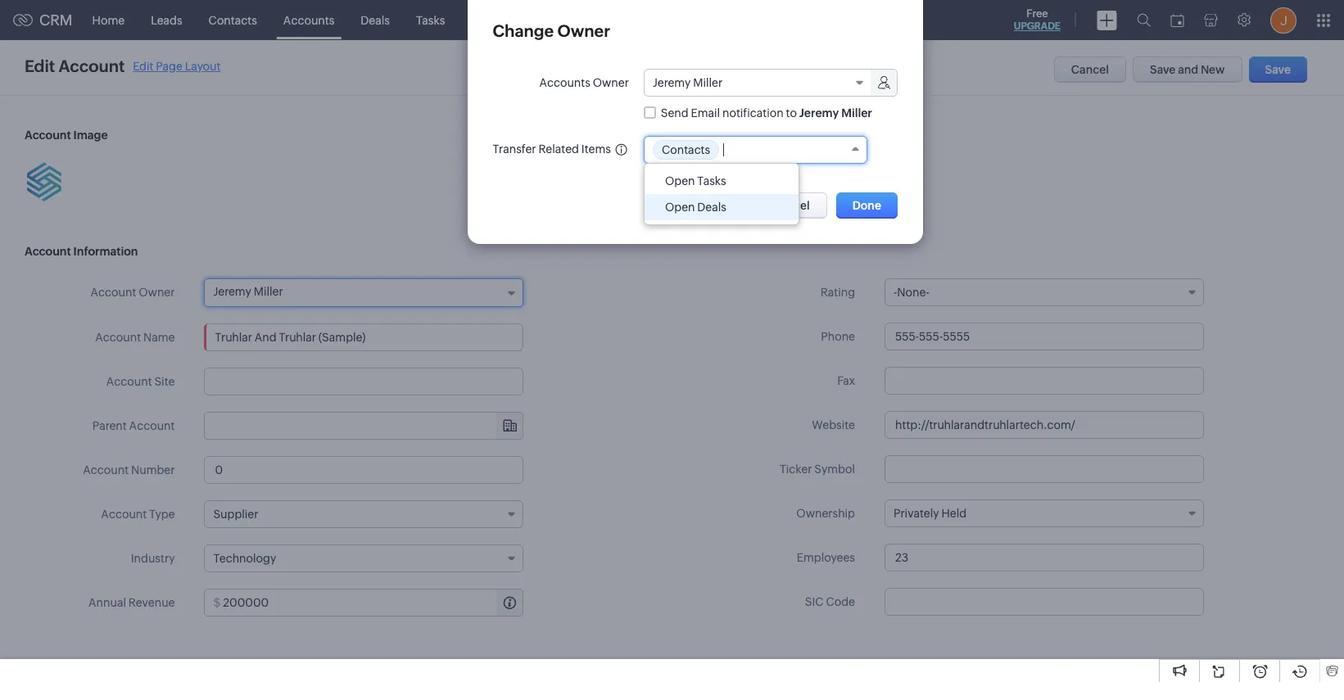 Task type: describe. For each thing, give the bounding box(es) containing it.
account for account type
[[101, 508, 147, 521]]

crm link
[[13, 11, 73, 29]]

image
[[73, 129, 108, 142]]

items
[[582, 143, 611, 156]]

ticker symbol
[[780, 463, 855, 476]]

calls
[[547, 14, 573, 27]]

save and new
[[1150, 63, 1225, 76]]

related
[[539, 143, 579, 156]]

contacts inside field
[[662, 143, 710, 157]]

number
[[131, 464, 175, 477]]

change
[[493, 21, 554, 40]]

0 horizontal spatial jeremy
[[213, 285, 251, 298]]

send email notification to jeremy miller
[[661, 107, 873, 120]]

deals link
[[348, 0, 403, 40]]

phone
[[821, 330, 855, 343]]

account for account image
[[25, 129, 71, 142]]

edit page layout link
[[133, 59, 221, 73]]

fax
[[837, 374, 855, 388]]

industry
[[131, 552, 175, 565]]

1 vertical spatial jeremy miller
[[213, 285, 283, 298]]

done
[[853, 199, 882, 212]]

upgrade
[[1014, 20, 1061, 32]]

meetings link
[[458, 0, 534, 40]]

code
[[826, 596, 855, 609]]

open deals option
[[645, 194, 799, 220]]

accounts owner
[[539, 76, 629, 89]]

account name
[[95, 331, 175, 344]]

employees
[[797, 551, 855, 565]]

symbol
[[815, 463, 855, 476]]

done button
[[836, 193, 898, 219]]

type
[[149, 508, 175, 521]]

revenue
[[128, 596, 175, 610]]

transfer related items
[[493, 143, 611, 156]]

free
[[1027, 7, 1048, 20]]

notification
[[723, 107, 784, 120]]

2 horizontal spatial jeremy
[[799, 107, 839, 120]]

account for account owner
[[91, 286, 136, 299]]

free upgrade
[[1014, 7, 1061, 32]]

meetings
[[471, 14, 521, 27]]

account image
[[25, 129, 108, 142]]

save for save
[[1266, 63, 1291, 76]]

change owner
[[493, 21, 610, 40]]

to
[[786, 107, 797, 120]]

new
[[1201, 63, 1225, 76]]

deals inside option
[[698, 201, 727, 214]]

account for account name
[[95, 331, 141, 344]]

0 horizontal spatial contacts
[[209, 14, 257, 27]]

2 horizontal spatial miller
[[842, 107, 873, 120]]

leads link
[[138, 0, 195, 40]]

home
[[92, 14, 125, 27]]

annual
[[88, 596, 126, 610]]

rating
[[821, 286, 855, 299]]

send
[[661, 107, 689, 120]]

accounts for accounts
[[283, 14, 335, 27]]

account down home link
[[59, 57, 125, 75]]

open for open deals
[[665, 201, 695, 214]]

account right parent
[[129, 419, 175, 433]]

save for save and new
[[1150, 63, 1176, 76]]

website
[[812, 419, 855, 432]]

annual revenue
[[88, 596, 175, 610]]



Task type: locate. For each thing, give the bounding box(es) containing it.
image image
[[25, 162, 64, 202]]

parent account
[[92, 419, 175, 433]]

0 vertical spatial open
[[665, 175, 695, 188]]

parent
[[92, 419, 127, 433]]

accounts left deals link
[[283, 14, 335, 27]]

0 vertical spatial accounts
[[283, 14, 335, 27]]

name
[[143, 331, 175, 344]]

2 vertical spatial owner
[[139, 286, 175, 299]]

reports link
[[586, 0, 654, 40]]

open inside option
[[665, 201, 695, 214]]

0 vertical spatial tasks
[[416, 14, 445, 27]]

open tasks
[[665, 175, 727, 188]]

save button
[[1249, 57, 1308, 83]]

list box
[[645, 164, 799, 225]]

Contacts field
[[644, 136, 868, 164]]

accounts down change owner
[[539, 76, 591, 89]]

email
[[691, 107, 720, 120]]

0 vertical spatial deals
[[361, 14, 390, 27]]

account for account information
[[25, 245, 71, 258]]

accounts inside accounts link
[[283, 14, 335, 27]]

1 vertical spatial cancel button
[[755, 193, 827, 219]]

open deals
[[665, 201, 727, 214]]

1 open from the top
[[665, 175, 695, 188]]

tasks inside option
[[698, 175, 727, 188]]

contacts up layout
[[209, 14, 257, 27]]

edit left the page on the left of page
[[133, 59, 153, 73]]

0 horizontal spatial miller
[[254, 285, 283, 298]]

1 vertical spatial accounts
[[539, 76, 591, 89]]

open up "open deals"
[[665, 175, 695, 188]]

1 vertical spatial owner
[[593, 76, 629, 89]]

open
[[665, 175, 695, 188], [665, 201, 695, 214]]

0 vertical spatial cancel
[[1071, 63, 1109, 76]]

account left type
[[101, 508, 147, 521]]

0 vertical spatial contacts
[[209, 14, 257, 27]]

accounts link
[[270, 0, 348, 40]]

0 horizontal spatial jeremy miller
[[213, 285, 283, 298]]

0 vertical spatial owner
[[558, 21, 610, 40]]

2 save from the left
[[1266, 63, 1291, 76]]

1 save from the left
[[1150, 63, 1176, 76]]

account
[[59, 57, 125, 75], [25, 129, 71, 142], [25, 245, 71, 258], [91, 286, 136, 299], [95, 331, 141, 344], [106, 375, 152, 388], [129, 419, 175, 433], [83, 464, 129, 477], [101, 508, 147, 521]]

save left and
[[1150, 63, 1176, 76]]

1 vertical spatial cancel
[[772, 199, 810, 212]]

1 horizontal spatial jeremy miller
[[653, 76, 723, 89]]

deals left tasks link
[[361, 14, 390, 27]]

account site
[[106, 375, 175, 388]]

calls link
[[534, 0, 586, 40]]

account down parent
[[83, 464, 129, 477]]

0 horizontal spatial accounts
[[283, 14, 335, 27]]

1 horizontal spatial cancel button
[[1054, 57, 1127, 83]]

contacts up open tasks
[[662, 143, 710, 157]]

1 horizontal spatial tasks
[[698, 175, 727, 188]]

leads
[[151, 14, 182, 27]]

jeremy miller
[[653, 76, 723, 89], [213, 285, 283, 298]]

edit
[[25, 57, 55, 75], [133, 59, 153, 73]]

Jeremy Miller field
[[645, 70, 897, 96]]

save and new button
[[1133, 57, 1243, 83]]

account left image
[[25, 129, 71, 142]]

1 horizontal spatial deals
[[698, 201, 727, 214]]

0 horizontal spatial cancel button
[[755, 193, 827, 219]]

account type
[[101, 508, 175, 521]]

contacts link
[[195, 0, 270, 40]]

1 vertical spatial open
[[665, 201, 695, 214]]

tasks link
[[403, 0, 458, 40]]

open tasks option
[[645, 168, 799, 194]]

edit account edit page layout
[[25, 57, 221, 75]]

account left name on the left
[[95, 331, 141, 344]]

0 vertical spatial cancel button
[[1054, 57, 1127, 83]]

1 horizontal spatial contacts
[[662, 143, 710, 157]]

open down open tasks
[[665, 201, 695, 214]]

1 vertical spatial contacts
[[662, 143, 710, 157]]

tasks right deals link
[[416, 14, 445, 27]]

home link
[[79, 0, 138, 40]]

transfer
[[493, 143, 536, 156]]

1 horizontal spatial miller
[[693, 76, 723, 89]]

1 vertical spatial deals
[[698, 201, 727, 214]]

1 horizontal spatial edit
[[133, 59, 153, 73]]

layout
[[185, 59, 221, 73]]

owner for accounts owner
[[593, 76, 629, 89]]

save
[[1150, 63, 1176, 76], [1266, 63, 1291, 76]]

1 horizontal spatial cancel
[[1071, 63, 1109, 76]]

and
[[1178, 63, 1199, 76]]

cancel button down 'contacts' field
[[755, 193, 827, 219]]

reports
[[599, 14, 641, 27]]

2 vertical spatial jeremy
[[213, 285, 251, 298]]

cancel button
[[1054, 57, 1127, 83], [755, 193, 827, 219]]

crm
[[39, 11, 73, 29]]

1 horizontal spatial save
[[1266, 63, 1291, 76]]

ticker
[[780, 463, 812, 476]]

1 vertical spatial jeremy
[[799, 107, 839, 120]]

deals
[[361, 14, 390, 27], [698, 201, 727, 214]]

0 horizontal spatial deals
[[361, 14, 390, 27]]

sic code
[[805, 596, 855, 609]]

accounts for accounts owner
[[539, 76, 591, 89]]

accounts
[[283, 14, 335, 27], [539, 76, 591, 89]]

0 horizontal spatial cancel
[[772, 199, 810, 212]]

0 vertical spatial jeremy
[[653, 76, 691, 89]]

0 vertical spatial jeremy miller
[[653, 76, 723, 89]]

list box containing open tasks
[[645, 164, 799, 225]]

miller
[[693, 76, 723, 89], [842, 107, 873, 120], [254, 285, 283, 298]]

ownership
[[797, 507, 855, 520]]

account number
[[83, 464, 175, 477]]

page
[[156, 59, 183, 73]]

account information
[[25, 245, 138, 258]]

owner
[[558, 21, 610, 40], [593, 76, 629, 89], [139, 286, 175, 299]]

2 open from the top
[[665, 201, 695, 214]]

account for account number
[[83, 464, 129, 477]]

site
[[154, 375, 175, 388]]

0 vertical spatial miller
[[693, 76, 723, 89]]

0 horizontal spatial save
[[1150, 63, 1176, 76]]

account owner
[[91, 286, 175, 299]]

account left information
[[25, 245, 71, 258]]

account down information
[[91, 286, 136, 299]]

owner for change owner
[[558, 21, 610, 40]]

save right new at top
[[1266, 63, 1291, 76]]

open for open tasks
[[665, 175, 695, 188]]

account left site
[[106, 375, 152, 388]]

contacts
[[209, 14, 257, 27], [662, 143, 710, 157]]

edit inside edit account edit page layout
[[133, 59, 153, 73]]

jeremy inside field
[[653, 76, 691, 89]]

open inside option
[[665, 175, 695, 188]]

edit down crm link
[[25, 57, 55, 75]]

None text field
[[885, 367, 1204, 395], [204, 368, 524, 396], [204, 456, 524, 484], [885, 588, 1204, 616], [223, 590, 523, 616], [885, 367, 1204, 395], [204, 368, 524, 396], [204, 456, 524, 484], [885, 588, 1204, 616], [223, 590, 523, 616]]

1 horizontal spatial jeremy
[[653, 76, 691, 89]]

sic
[[805, 596, 824, 609]]

tasks
[[416, 14, 445, 27], [698, 175, 727, 188]]

1 vertical spatial miller
[[842, 107, 873, 120]]

cancel button down upgrade
[[1054, 57, 1127, 83]]

1 vertical spatial tasks
[[698, 175, 727, 188]]

None text field
[[723, 143, 846, 157], [885, 323, 1204, 351], [204, 324, 524, 351], [885, 411, 1204, 439], [885, 456, 1204, 483], [885, 544, 1204, 572], [723, 143, 846, 157], [885, 323, 1204, 351], [204, 324, 524, 351], [885, 411, 1204, 439], [885, 456, 1204, 483], [885, 544, 1204, 572]]

0 horizontal spatial edit
[[25, 57, 55, 75]]

miller inside field
[[693, 76, 723, 89]]

tasks up open deals option
[[698, 175, 727, 188]]

jeremy miller inside field
[[653, 76, 723, 89]]

1 horizontal spatial accounts
[[539, 76, 591, 89]]

deals down open tasks option
[[698, 201, 727, 214]]

owner for account owner
[[139, 286, 175, 299]]

account for account site
[[106, 375, 152, 388]]

2 vertical spatial miller
[[254, 285, 283, 298]]

0 horizontal spatial tasks
[[416, 14, 445, 27]]

information
[[73, 245, 138, 258]]

jeremy
[[653, 76, 691, 89], [799, 107, 839, 120], [213, 285, 251, 298]]

cancel
[[1071, 63, 1109, 76], [772, 199, 810, 212]]



Task type: vqa. For each thing, say whether or not it's contained in the screenshot.
group
no



